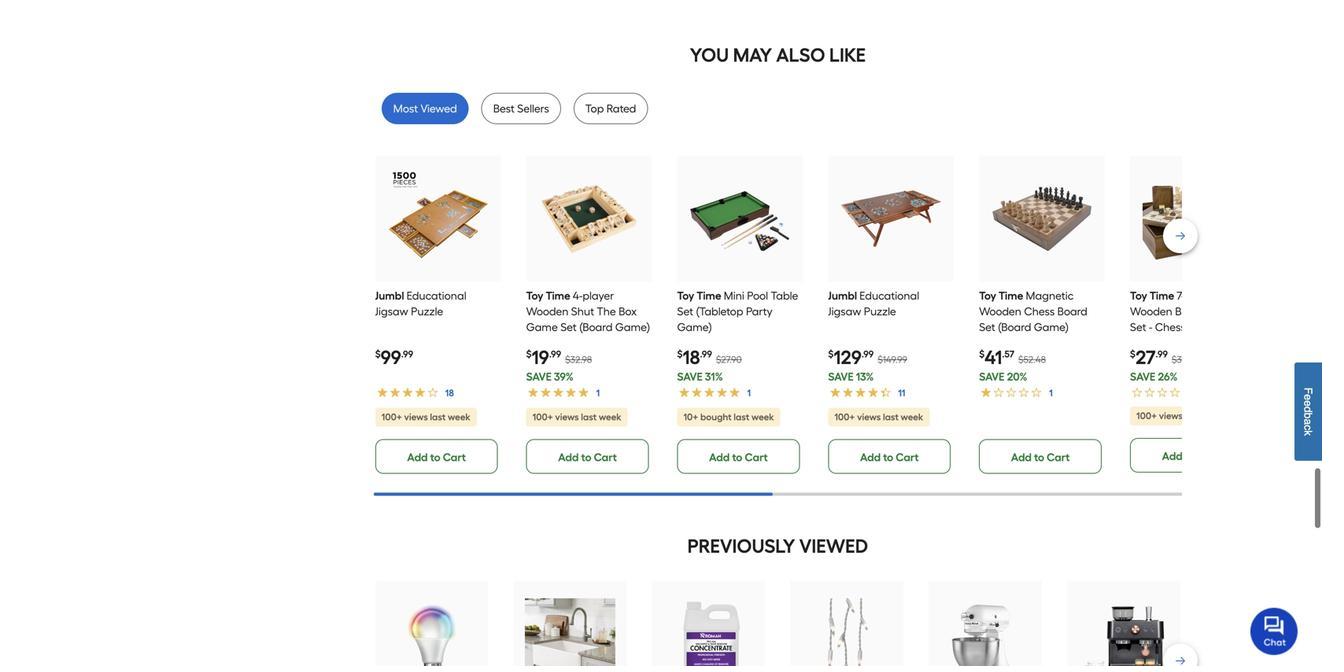 Task type: locate. For each thing, give the bounding box(es) containing it.
toy inside 41 list item
[[979, 289, 996, 303]]

10+ bought last week
[[684, 412, 774, 423]]

100+ views last week down $ 99 .99
[[382, 412, 471, 423]]

4 time from the left
[[1150, 289, 1174, 303]]

2 game) from the left
[[677, 321, 712, 334]]

100+ views last week down 26%
[[1137, 410, 1226, 422]]

0 horizontal spatial jumbl educational jigsaw puzzle image
[[388, 168, 489, 269]]

2 $ from the left
[[526, 349, 532, 360]]

toy inside 27 list item
[[1130, 289, 1147, 303]]

2 puzzle from the left
[[864, 305, 896, 318]]

jumbl inside 129 list item
[[828, 289, 857, 303]]

sellers
[[517, 102, 549, 115]]

4 add from the left
[[860, 451, 881, 464]]

educational jigsaw puzzle up $ 99 .99
[[375, 289, 466, 318]]

cart inside 129 list item
[[896, 451, 919, 464]]

5 save from the left
[[1130, 370, 1156, 384]]

game) inside the mini pool table set (tabletop party game)
[[677, 321, 712, 334]]

e up b
[[1302, 401, 1315, 407]]

3 toy time from the left
[[979, 289, 1023, 303]]

to inside 129 list item
[[883, 451, 893, 464]]

like
[[829, 44, 866, 66]]

add inside 129 list item
[[860, 451, 881, 464]]

toy time inside 41 list item
[[979, 289, 1023, 303]]

toy up 27
[[1130, 289, 1147, 303]]

1 horizontal spatial game)
[[677, 321, 712, 334]]

41 list item
[[979, 156, 1105, 474]]

add to cart inside 18 list item
[[709, 451, 768, 464]]

$32.98
[[565, 354, 592, 366]]

views inside 19 list item
[[555, 412, 579, 423]]

table
[[771, 289, 798, 303]]

1 cart from the left
[[443, 451, 466, 464]]

to inside 41 list item
[[1034, 451, 1044, 464]]

save inside "$ 129 .99 $149.99 save 13%"
[[828, 370, 854, 384]]

1 horizontal spatial jumbl educational jigsaw puzzle image
[[841, 168, 942, 269]]

toy left mini
[[677, 289, 694, 303]]

2 jumbl from the left
[[828, 289, 857, 303]]

1 add to cart from the left
[[407, 451, 466, 464]]

4 cart from the left
[[896, 451, 919, 464]]

1 add to cart link from the left
[[375, 439, 498, 474]]

toy for 27
[[1130, 289, 1147, 303]]

puzzle for save 13%
[[864, 305, 896, 318]]

39%
[[554, 370, 574, 384]]

100+ down $ 27 .99 $37.94 save 26%
[[1137, 410, 1157, 422]]

views inside "99" list item
[[404, 412, 428, 423]]

add inside 41 list item
[[1011, 451, 1032, 464]]

last inside 27 list item
[[1185, 410, 1201, 422]]

19
[[532, 346, 549, 369]]

0 horizontal spatial educational
[[407, 289, 466, 303]]

add to cart inside 129 list item
[[860, 451, 919, 464]]

week inside 27 list item
[[1203, 410, 1226, 422]]

2 jigsaw from the left
[[828, 305, 861, 318]]

100+ views last week
[[1137, 410, 1226, 422], [382, 412, 471, 423], [533, 412, 622, 423], [835, 412, 924, 423]]

magnetic
[[1026, 289, 1074, 303]]

week inside 18 list item
[[752, 412, 774, 423]]

last
[[1185, 410, 1201, 422], [430, 412, 446, 423], [581, 412, 597, 423], [734, 412, 749, 423], [883, 412, 899, 423]]

1 $ from the left
[[375, 349, 381, 360]]

4 add to cart link from the left
[[828, 439, 951, 474]]

time for 27
[[1150, 289, 1174, 303]]

best sellers
[[493, 102, 549, 115]]

100+ down $ 19 .99 $32.98 save 39%
[[533, 412, 553, 423]]

toy up game
[[526, 289, 543, 303]]

add to cart link inside 129 list item
[[828, 439, 951, 474]]

100+ views last week down 39%
[[533, 412, 622, 423]]

1 time from the left
[[546, 289, 570, 303]]

$52.48
[[1018, 354, 1046, 366]]

$ for 99
[[375, 349, 381, 360]]

to inside "99" list item
[[430, 451, 440, 464]]

educational jigsaw puzzle
[[375, 289, 466, 318], [828, 289, 919, 318]]

5 $ from the left
[[979, 349, 985, 360]]

save for 27
[[1130, 370, 1156, 384]]

game) inside magnetic wooden chess board set (board game)
[[1034, 321, 1069, 334]]

views down $ 99 .99
[[404, 412, 428, 423]]

educational jigsaw puzzle inside "99" list item
[[375, 289, 466, 318]]

0 horizontal spatial educational jigsaw puzzle
[[375, 289, 466, 318]]

save for 129
[[828, 370, 854, 384]]

toy time mini pool table set (tabletop party game) image
[[690, 168, 791, 269]]

100+ inside "99" list item
[[382, 412, 402, 423]]

2 to from the left
[[581, 451, 591, 464]]

last inside "99" list item
[[430, 412, 446, 423]]

time inside 19 list item
[[546, 289, 570, 303]]

jumbl inside "99" list item
[[375, 289, 404, 303]]

jigsaw inside 129 list item
[[828, 305, 861, 318]]

100+ down '99'
[[382, 412, 402, 423]]

100+ for save 26%
[[1137, 410, 1157, 422]]

cart inside 18 list item
[[745, 451, 768, 464]]

last for save 26%
[[1185, 410, 1201, 422]]

1 jumbl educational jigsaw puzzle image from the left
[[388, 168, 489, 269]]

1 to from the left
[[430, 451, 440, 464]]

$ inside $ 27 .99 $37.94 save 26%
[[1130, 349, 1136, 360]]

time inside 18 list item
[[697, 289, 721, 303]]

views
[[1159, 410, 1183, 422], [404, 412, 428, 423], [555, 412, 579, 423], [857, 412, 881, 423]]

5 .99 from the left
[[1156, 349, 1168, 360]]

cart for save 13%
[[896, 451, 919, 464]]

toy
[[526, 289, 543, 303], [677, 289, 694, 303], [979, 289, 996, 303], [1130, 289, 1147, 303]]

save inside $ 27 .99 $37.94 save 26%
[[1130, 370, 1156, 384]]

100+ views last week inside 19 list item
[[533, 412, 622, 423]]

10+
[[684, 412, 698, 423]]

.99 for 99
[[401, 349, 413, 360]]

jumbl right table
[[828, 289, 857, 303]]

4 toy time from the left
[[1130, 289, 1174, 303]]

game) down chess
[[1034, 321, 1069, 334]]

0 horizontal spatial wooden
[[526, 305, 569, 318]]

0 horizontal spatial puzzle
[[411, 305, 443, 318]]

views down 26%
[[1159, 410, 1183, 422]]

top
[[585, 102, 604, 115]]

board
[[1058, 305, 1088, 318]]

1 wooden from the left
[[526, 305, 569, 318]]

0 horizontal spatial game)
[[615, 321, 650, 334]]

2 save from the left
[[677, 370, 703, 384]]

1 (board from the left
[[579, 321, 613, 334]]

last for save 13%
[[883, 412, 899, 423]]

100+
[[1137, 410, 1157, 422], [382, 412, 402, 423], [533, 412, 553, 423], [835, 412, 855, 423]]

jumbl educational jigsaw puzzle image inside "99" list item
[[388, 168, 489, 269]]

educational jigsaw puzzle inside 129 list item
[[828, 289, 919, 318]]

toy left magnetic
[[979, 289, 996, 303]]

0 vertical spatial viewed
[[421, 102, 457, 115]]

1 game) from the left
[[615, 321, 650, 334]]

2 wooden from the left
[[979, 305, 1022, 318]]

add to cart link inside 41 list item
[[979, 439, 1102, 474]]

add to cart link
[[375, 439, 498, 474], [526, 439, 649, 474], [677, 439, 800, 474], [828, 439, 951, 474], [979, 439, 1102, 474]]

100+ views last week for save 39%
[[533, 412, 622, 423]]

3 game) from the left
[[1034, 321, 1069, 334]]

puzzle
[[411, 305, 443, 318], [864, 305, 896, 318]]

1 horizontal spatial (board
[[998, 321, 1031, 334]]

educational jigsaw puzzle for save 13%
[[828, 289, 919, 318]]

4 .99 from the left
[[862, 349, 874, 360]]

toy time left 4- in the left top of the page
[[526, 289, 570, 303]]

piranha 32-oz concentrate wallpaper remover image
[[663, 599, 754, 667]]

toy time left magnetic
[[979, 289, 1023, 303]]

toy inside 18 list item
[[677, 289, 694, 303]]

views for 99
[[404, 412, 428, 423]]

to for save 20%
[[1034, 451, 1044, 464]]

cart inside "99" list item
[[443, 451, 466, 464]]

jigsaw up '99'
[[375, 305, 408, 318]]

previously viewed
[[688, 535, 868, 558]]

2 add to cart from the left
[[558, 451, 617, 464]]

$ inside '$ 18 .99 $27.90 save 31%'
[[677, 349, 683, 360]]

toy time inside 19 list item
[[526, 289, 570, 303]]

puzzle up the $149.99
[[864, 305, 896, 318]]

set up 41 on the right bottom
[[979, 321, 995, 334]]

4-player wooden shut the box game set (board game)
[[526, 289, 650, 334]]

e up d
[[1302, 395, 1315, 401]]

jigsaw up 129
[[828, 305, 861, 318]]

5 add to cart link from the left
[[979, 439, 1102, 474]]

add to cart inside 41 list item
[[1011, 451, 1070, 464]]

mini pool table set (tabletop party game)
[[677, 289, 798, 334]]

$ inside "$ 129 .99 $149.99 save 13%"
[[828, 349, 834, 360]]

save down 27
[[1130, 370, 1156, 384]]

last inside 19 list item
[[581, 412, 597, 423]]

2 .99 from the left
[[549, 349, 561, 360]]

toy time
[[526, 289, 570, 303], [677, 289, 721, 303], [979, 289, 1023, 303], [1130, 289, 1174, 303]]

add to cart inside 19 list item
[[558, 451, 617, 464]]

3 cart from the left
[[745, 451, 768, 464]]

add to cart link inside "99" list item
[[375, 439, 498, 474]]

5 cart from the left
[[1047, 451, 1070, 464]]

jigsaw
[[375, 305, 408, 318], [828, 305, 861, 318]]

.99 inside '$ 18 .99 $27.90 save 31%'
[[700, 349, 712, 360]]

last for save 31%
[[734, 412, 749, 423]]

views for save 13%
[[857, 412, 881, 423]]

save inside $ 41 .57 $52.48 save 20%
[[979, 370, 1005, 384]]

magnetic wooden chess board set (board game)
[[979, 289, 1088, 334]]

toy time up 27
[[1130, 289, 1174, 303]]

to for save 39%
[[581, 451, 591, 464]]

100+ inside 129 list item
[[835, 412, 855, 423]]

(board
[[579, 321, 613, 334], [998, 321, 1031, 334]]

6 $ from the left
[[1130, 349, 1136, 360]]

1 horizontal spatial set
[[677, 305, 693, 318]]

puzzle up $ 99 .99
[[411, 305, 443, 318]]

week for 99
[[448, 412, 471, 423]]

3 add to cart from the left
[[709, 451, 768, 464]]

time left magnetic
[[999, 289, 1023, 303]]

add to cart
[[407, 451, 466, 464], [558, 451, 617, 464], [709, 451, 768, 464], [860, 451, 919, 464], [1011, 451, 1070, 464]]

toy time 7-in-1 classic wooden board game set - chess, checkers, backgammon, dominoes and more image
[[1143, 168, 1244, 269]]

views for save 26%
[[1159, 410, 1183, 422]]

last inside 18 list item
[[734, 412, 749, 423]]

time
[[546, 289, 570, 303], [697, 289, 721, 303], [999, 289, 1023, 303], [1150, 289, 1174, 303]]

save down 129
[[828, 370, 854, 384]]

add for save 39%
[[558, 451, 579, 464]]

2 cart from the left
[[594, 451, 617, 464]]

100+ for save 39%
[[533, 412, 553, 423]]

cart inside 41 list item
[[1047, 451, 1070, 464]]

set
[[677, 305, 693, 318], [561, 321, 577, 334], [979, 321, 995, 334]]

add to cart inside "99" list item
[[407, 451, 466, 464]]

4 toy from the left
[[1130, 289, 1147, 303]]

d
[[1302, 407, 1315, 413]]

.99 inside $ 99 .99
[[401, 349, 413, 360]]

last inside 129 list item
[[883, 412, 899, 423]]

wooden up game
[[526, 305, 569, 318]]

1 jigsaw from the left
[[375, 305, 408, 318]]

week inside "99" list item
[[448, 412, 471, 423]]

to
[[430, 451, 440, 464], [581, 451, 591, 464], [732, 451, 742, 464], [883, 451, 893, 464], [1034, 451, 1044, 464]]

(board down the at the left top of the page
[[579, 321, 613, 334]]

educational inside "99" list item
[[407, 289, 466, 303]]

jigsaw inside "99" list item
[[375, 305, 408, 318]]

100+ views last week inside 129 list item
[[835, 412, 924, 423]]

.99 inside $ 27 .99 $37.94 save 26%
[[1156, 349, 1168, 360]]

(board up .57
[[998, 321, 1031, 334]]

0 horizontal spatial (board
[[579, 321, 613, 334]]

1 puzzle from the left
[[411, 305, 443, 318]]

you may also like
[[690, 44, 866, 66]]

week inside 19 list item
[[599, 412, 622, 423]]

previously
[[688, 535, 795, 558]]

129 list item
[[828, 156, 954, 474]]

1 horizontal spatial jigsaw
[[828, 305, 861, 318]]

100+ views last week for 99
[[382, 412, 471, 423]]

jumbl up '99'
[[375, 289, 404, 303]]

add to cart for save 13%
[[860, 451, 919, 464]]

toy inside 19 list item
[[526, 289, 543, 303]]

views down 13%
[[857, 412, 881, 423]]

100+ views last week down 13%
[[835, 412, 924, 423]]

1 horizontal spatial educational jigsaw puzzle
[[828, 289, 919, 318]]

100+ views last week inside 27 list item
[[1137, 410, 1226, 422]]

100+ down "$ 129 .99 $149.99 save 13%"
[[835, 412, 855, 423]]

1 horizontal spatial viewed
[[800, 535, 868, 558]]

add inside "99" list item
[[407, 451, 428, 464]]

bought
[[700, 412, 732, 423]]

time inside 27 list item
[[1150, 289, 1174, 303]]

.99
[[401, 349, 413, 360], [549, 349, 561, 360], [700, 349, 712, 360], [862, 349, 874, 360], [1156, 349, 1168, 360]]

2 horizontal spatial set
[[979, 321, 995, 334]]

party
[[746, 305, 773, 318]]

time up (tabletop
[[697, 289, 721, 303]]

$ inside $ 41 .57 $52.48 save 20%
[[979, 349, 985, 360]]

to inside 18 list item
[[732, 451, 742, 464]]

feit electric feit smart wifi 60-watt eq a19 full spectrum medium base (e-26) dimmable smart led light bulb (3-pack) image
[[387, 599, 477, 667]]

game) down the box
[[615, 321, 650, 334]]

3 to from the left
[[732, 451, 742, 464]]

set down the shut on the top of page
[[561, 321, 577, 334]]

100+ for 99
[[382, 412, 402, 423]]

game) inside 4-player wooden shut the box game set (board game)
[[615, 321, 650, 334]]

toy time link
[[1130, 289, 1240, 366]]

week inside 129 list item
[[901, 412, 924, 423]]

c
[[1302, 425, 1315, 431]]

3 add to cart link from the left
[[677, 439, 800, 474]]

0 horizontal spatial viewed
[[421, 102, 457, 115]]

may
[[733, 44, 772, 66]]

18 list item
[[677, 156, 803, 474]]

time inside 41 list item
[[999, 289, 1023, 303]]

add inside 18 list item
[[709, 451, 730, 464]]

wooden
[[526, 305, 569, 318], [979, 305, 1022, 318]]

jigsaw for save 13%
[[828, 305, 861, 318]]

2 add from the left
[[558, 451, 579, 464]]

toy time up (tabletop
[[677, 289, 721, 303]]

time left 4- in the left top of the page
[[546, 289, 570, 303]]

2 jumbl educational jigsaw puzzle image from the left
[[841, 168, 942, 269]]

save down 41 on the right bottom
[[979, 370, 1005, 384]]

2 educational jigsaw puzzle from the left
[[828, 289, 919, 318]]

1 vertical spatial viewed
[[800, 535, 868, 558]]

1 jumbl from the left
[[375, 289, 404, 303]]

to inside 19 list item
[[581, 451, 591, 464]]

wooden left chess
[[979, 305, 1022, 318]]

to for save 31%
[[732, 451, 742, 464]]

add to cart link inside 19 list item
[[526, 439, 649, 474]]

viewed
[[421, 102, 457, 115], [800, 535, 868, 558]]

.99 for 27
[[1156, 349, 1168, 360]]

toy time inside 27 list item
[[1130, 289, 1174, 303]]

4 $ from the left
[[828, 349, 834, 360]]

chat invite button image
[[1251, 608, 1299, 656]]

2 horizontal spatial game)
[[1034, 321, 1069, 334]]

toy time inside 18 list item
[[677, 289, 721, 303]]

5 add from the left
[[1011, 451, 1032, 464]]

3 add from the left
[[709, 451, 730, 464]]

f e e d b a c k button
[[1295, 363, 1322, 461]]

views inside 27 list item
[[1159, 410, 1183, 422]]

set left (tabletop
[[677, 305, 693, 318]]

rated
[[607, 102, 636, 115]]

4 to from the left
[[883, 451, 893, 464]]

k
[[1302, 431, 1315, 436]]

$ 99 .99
[[375, 346, 413, 369]]

2 toy time from the left
[[677, 289, 721, 303]]

educational up the $149.99
[[860, 289, 919, 303]]

1 toy time from the left
[[526, 289, 570, 303]]

1 horizontal spatial wooden
[[979, 305, 1022, 318]]

cart inside 19 list item
[[594, 451, 617, 464]]

100+ inside 19 list item
[[533, 412, 553, 423]]

3 .99 from the left
[[700, 349, 712, 360]]

3 save from the left
[[828, 370, 854, 384]]

viewed inside heading
[[800, 535, 868, 558]]

1 horizontal spatial puzzle
[[864, 305, 896, 318]]

last for save 39%
[[581, 412, 597, 423]]

week
[[1203, 410, 1226, 422], [448, 412, 471, 423], [599, 412, 622, 423], [752, 412, 774, 423], [901, 412, 924, 423]]

add inside 19 list item
[[558, 451, 579, 464]]

1 horizontal spatial educational
[[860, 289, 919, 303]]

cart
[[443, 451, 466, 464], [594, 451, 617, 464], [745, 451, 768, 464], [896, 451, 919, 464], [1047, 451, 1070, 464]]

99 list item
[[375, 156, 501, 474]]

time up 27
[[1150, 289, 1174, 303]]

$ inside $ 99 .99
[[375, 349, 381, 360]]

f
[[1302, 388, 1315, 395]]

save down 18
[[677, 370, 703, 384]]

educational
[[407, 289, 466, 303], [860, 289, 919, 303]]

add to cart link for save 31%
[[677, 439, 800, 474]]

41
[[985, 346, 1002, 369]]

27
[[1136, 346, 1156, 369]]

jumbl
[[375, 289, 404, 303], [828, 289, 857, 303]]

$
[[375, 349, 381, 360], [526, 349, 532, 360], [677, 349, 683, 360], [828, 349, 834, 360], [979, 349, 985, 360], [1130, 349, 1136, 360]]

4 save from the left
[[979, 370, 1005, 384]]

0 horizontal spatial jumbl
[[375, 289, 404, 303]]

educational for 99
[[407, 289, 466, 303]]

1 add from the left
[[407, 451, 428, 464]]

2 add to cart link from the left
[[526, 439, 649, 474]]

add
[[407, 451, 428, 464], [558, 451, 579, 464], [709, 451, 730, 464], [860, 451, 881, 464], [1011, 451, 1032, 464]]

jumbl educational jigsaw puzzle image inside 129 list item
[[841, 168, 942, 269]]

.99 inside "$ 129 .99 $149.99 save 13%"
[[862, 349, 874, 360]]

3 time from the left
[[999, 289, 1023, 303]]

13%
[[856, 370, 874, 384]]

2 (board from the left
[[998, 321, 1031, 334]]

educational inside 129 list item
[[860, 289, 919, 303]]

puzzle inside "99" list item
[[411, 305, 443, 318]]

add to cart link inside 18 list item
[[677, 439, 800, 474]]

views for save 39%
[[555, 412, 579, 423]]

views down 39%
[[555, 412, 579, 423]]

1 .99 from the left
[[401, 349, 413, 360]]

1 educational from the left
[[407, 289, 466, 303]]

1 toy from the left
[[526, 289, 543, 303]]

(board inside magnetic wooden chess board set (board game)
[[998, 321, 1031, 334]]

week for save 13%
[[901, 412, 924, 423]]

100+ views last week inside "99" list item
[[382, 412, 471, 423]]

save down 19 at the bottom of page
[[526, 370, 552, 384]]

you
[[690, 44, 729, 66]]

shut
[[571, 305, 594, 318]]

0 horizontal spatial jigsaw
[[375, 305, 408, 318]]

3 $ from the left
[[677, 349, 683, 360]]

save inside $ 19 .99 $32.98 save 39%
[[526, 370, 552, 384]]

31%
[[705, 370, 723, 384]]

puzzle inside 129 list item
[[864, 305, 896, 318]]

save
[[526, 370, 552, 384], [677, 370, 703, 384], [828, 370, 854, 384], [979, 370, 1005, 384], [1130, 370, 1156, 384]]

views inside 129 list item
[[857, 412, 881, 423]]

1 save from the left
[[526, 370, 552, 384]]

100+ inside 27 list item
[[1137, 410, 1157, 422]]

educational jigsaw puzzle up the $149.99
[[828, 289, 919, 318]]

also
[[776, 44, 825, 66]]

educational for save 13%
[[860, 289, 919, 303]]

.99 inside $ 19 .99 $32.98 save 39%
[[549, 349, 561, 360]]

save inside '$ 18 .99 $27.90 save 31%'
[[677, 370, 703, 384]]

2 toy from the left
[[677, 289, 694, 303]]

99
[[381, 346, 401, 369]]

game) down (tabletop
[[677, 321, 712, 334]]

4 add to cart from the left
[[860, 451, 919, 464]]

$ inside $ 19 .99 $32.98 save 39%
[[526, 349, 532, 360]]

0 horizontal spatial set
[[561, 321, 577, 334]]

2 educational from the left
[[860, 289, 919, 303]]

jumbl educational jigsaw puzzle image
[[388, 168, 489, 269], [841, 168, 942, 269]]

1 horizontal spatial jumbl
[[828, 289, 857, 303]]

add to cart link for save 20%
[[979, 439, 1102, 474]]

3 toy from the left
[[979, 289, 996, 303]]

5 add to cart from the left
[[1011, 451, 1070, 464]]

1 educational jigsaw puzzle from the left
[[375, 289, 466, 318]]

2 time from the left
[[697, 289, 721, 303]]

week for save 26%
[[1203, 410, 1226, 422]]

educational up $ 99 .99
[[407, 289, 466, 303]]

5 to from the left
[[1034, 451, 1044, 464]]

e
[[1302, 395, 1315, 401], [1302, 401, 1315, 407]]

game)
[[615, 321, 650, 334], [677, 321, 712, 334], [1034, 321, 1069, 334]]



Task type: describe. For each thing, give the bounding box(es) containing it.
20%
[[1007, 370, 1028, 384]]

toy time magnetic wooden chess board set (board game) image
[[992, 168, 1093, 269]]

save for 19
[[526, 370, 552, 384]]

18
[[683, 346, 700, 369]]

$27.90
[[716, 354, 742, 366]]

100+ for save 13%
[[835, 412, 855, 423]]

toy for 18
[[677, 289, 694, 303]]

26%
[[1158, 370, 1178, 384]]

.99 for 19
[[549, 349, 561, 360]]

.57
[[1002, 349, 1015, 360]]

add to cart for 99
[[407, 451, 466, 464]]

best
[[493, 102, 515, 115]]

wooden inside magnetic wooden chess board set (board game)
[[979, 305, 1022, 318]]

100+ views last week for save 26%
[[1137, 410, 1226, 422]]

ge string-a-long 300-count constant clear mini incandescent plug-in christmas icicle lights image
[[802, 599, 892, 667]]

set inside 4-player wooden shut the box game set (board game)
[[561, 321, 577, 334]]

$ for 41
[[979, 349, 985, 360]]

game
[[526, 321, 558, 334]]

time for 18
[[697, 289, 721, 303]]

(tabletop
[[696, 305, 743, 318]]

(board inside 4-player wooden shut the box game set (board game)
[[579, 321, 613, 334]]

jumbl educational jigsaw puzzle image for 99
[[388, 168, 489, 269]]

cart for save 39%
[[594, 451, 617, 464]]

add for 99
[[407, 451, 428, 464]]

jumbl for 99
[[375, 289, 404, 303]]

jigsaw for 99
[[375, 305, 408, 318]]

player
[[583, 289, 614, 303]]

add to cart for save 31%
[[709, 451, 768, 464]]

$ for 27
[[1130, 349, 1136, 360]]

last for 99
[[430, 412, 446, 423]]

add to cart link for save 39%
[[526, 439, 649, 474]]

add to cart link for save 13%
[[828, 439, 951, 474]]

129
[[834, 346, 862, 369]]

viewed for previously viewed
[[800, 535, 868, 558]]

$ for 129
[[828, 349, 834, 360]]

mini
[[724, 289, 744, 303]]

game) for 18
[[677, 321, 712, 334]]

game) for 41
[[1034, 321, 1069, 334]]

kitchenaid classic series 4.5-quart 10-speed white stand mixer image
[[940, 599, 1031, 667]]

toy for 19
[[526, 289, 543, 303]]

.99 for 18
[[700, 349, 712, 360]]

puzzle for 99
[[411, 305, 443, 318]]

4-
[[573, 289, 583, 303]]

viewed for most viewed
[[421, 102, 457, 115]]

box
[[619, 305, 637, 318]]

$ for 19
[[526, 349, 532, 360]]

add for save 20%
[[1011, 451, 1032, 464]]

time for 41
[[999, 289, 1023, 303]]

$ 27 .99 $37.94 save 26%
[[1130, 346, 1197, 384]]

top rated
[[585, 102, 636, 115]]

add for save 31%
[[709, 451, 730, 464]]

$ for 18
[[677, 349, 683, 360]]

toy time for 41
[[979, 289, 1023, 303]]

set inside the mini pool table set (tabletop party game)
[[677, 305, 693, 318]]

f e e d b a c k
[[1302, 388, 1315, 436]]

pool
[[747, 289, 768, 303]]

educational jigsaw puzzle for 99
[[375, 289, 466, 318]]

add to cart link for 99
[[375, 439, 498, 474]]

2 e from the top
[[1302, 401, 1315, 407]]

add for save 13%
[[860, 451, 881, 464]]

week for save 31%
[[752, 412, 774, 423]]

toy for 41
[[979, 289, 996, 303]]

most
[[393, 102, 418, 115]]

27 list item
[[1130, 156, 1256, 473]]

a
[[1302, 419, 1315, 425]]

jumbl educational jigsaw puzzle image for save 13%
[[841, 168, 942, 269]]

time for 19
[[546, 289, 570, 303]]

toy time for 27
[[1130, 289, 1174, 303]]

$ 19 .99 $32.98 save 39%
[[526, 346, 592, 384]]

cart for save 20%
[[1047, 451, 1070, 464]]

chess
[[1024, 305, 1055, 318]]

wooden inside 4-player wooden shut the box game set (board game)
[[526, 305, 569, 318]]

most viewed
[[393, 102, 457, 115]]

$37.94
[[1172, 354, 1197, 366]]

toy time for 19
[[526, 289, 570, 303]]

$ 18 .99 $27.90 save 31%
[[677, 346, 742, 384]]

toy time for 18
[[677, 289, 721, 303]]

19 list item
[[526, 156, 652, 474]]

cart for 99
[[443, 451, 466, 464]]

save for 41
[[979, 370, 1005, 384]]

previously viewed heading
[[374, 531, 1182, 562]]

add to cart for save 39%
[[558, 451, 617, 464]]

week for save 39%
[[599, 412, 622, 423]]

add to cart for save 20%
[[1011, 451, 1070, 464]]

the
[[597, 305, 616, 318]]

b
[[1302, 413, 1315, 419]]

$ 41 .57 $52.48 save 20%
[[979, 346, 1046, 384]]

to for save 13%
[[883, 451, 893, 464]]

.99 for 129
[[862, 349, 874, 360]]

cart for save 31%
[[745, 451, 768, 464]]

sinkology turner undermount farmhouse apron front 30-in x 18-in crisp white fireclay single bowl kitchen sink image
[[525, 599, 616, 667]]

1 e from the top
[[1302, 395, 1315, 401]]

to for 99
[[430, 451, 440, 464]]

100+ views last week for save 13%
[[835, 412, 924, 423]]

set inside magnetic wooden chess board set (board game)
[[979, 321, 995, 334]]

cafe bellissimo stainless steel semi automatic programmable espresso machine image
[[1079, 599, 1169, 667]]

save for 18
[[677, 370, 703, 384]]

jumbl for save 13%
[[828, 289, 857, 303]]

$149.99
[[878, 354, 907, 366]]

toy time 4-player wooden shut the box game set (board game) image
[[539, 168, 640, 269]]

$ 129 .99 $149.99 save 13%
[[828, 346, 907, 384]]



Task type: vqa. For each thing, say whether or not it's contained in the screenshot.


